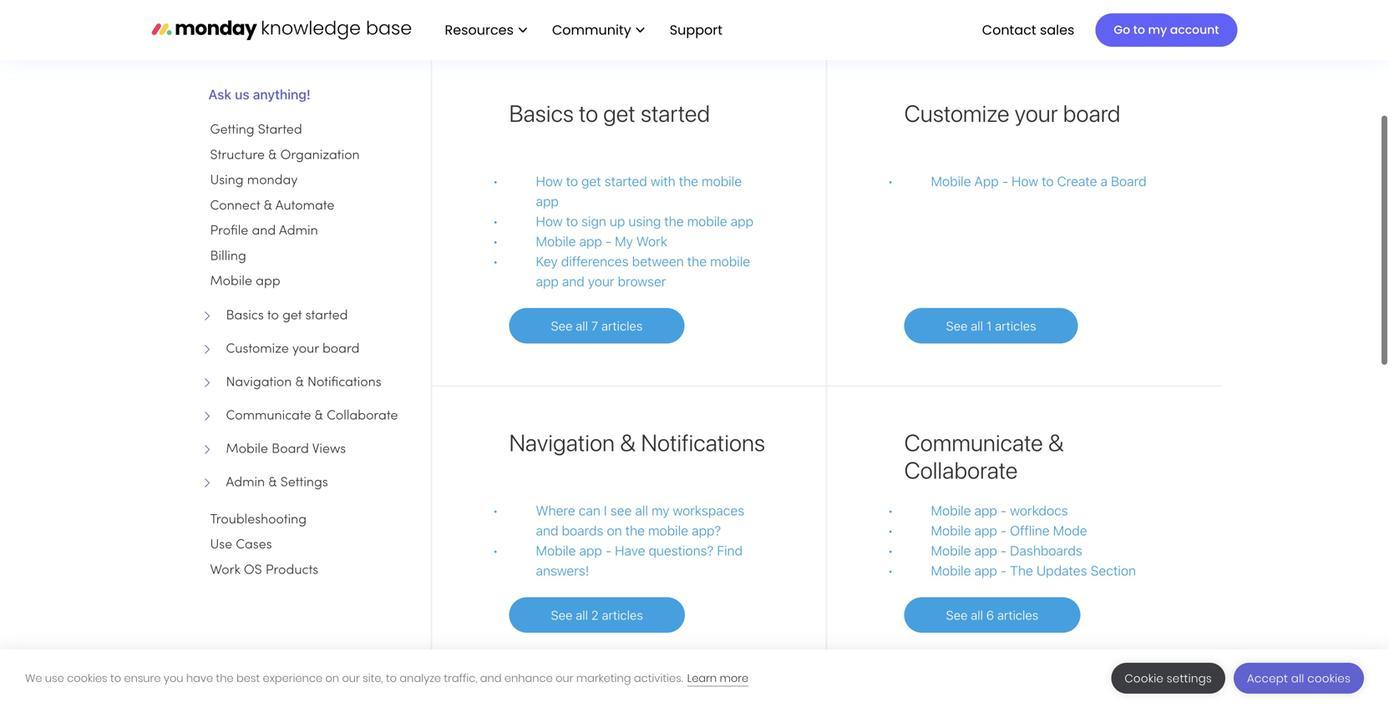 Task type: locate. For each thing, give the bounding box(es) containing it.
mobile up the questions?
[[648, 523, 688, 539]]

mobile
[[702, 173, 742, 189], [687, 213, 727, 229], [710, 254, 750, 269], [648, 523, 688, 539]]

notifications up workspaces
[[641, 429, 765, 456]]

all right accept on the bottom
[[1291, 671, 1304, 687]]

1 vertical spatial my
[[651, 503, 669, 519]]

1 horizontal spatial collaborate
[[904, 456, 1018, 484]]

1 horizontal spatial communicate
[[904, 429, 1043, 456]]

work down use
[[210, 565, 240, 577]]

0 horizontal spatial navigation & notifications link
[[209, 373, 420, 393]]

- left the
[[1001, 563, 1007, 579]]

see for basics to get started
[[551, 319, 572, 333]]

see all 6 articles
[[946, 608, 1039, 623]]

mobile inside where can i see all my workspaces and boards on the mobile app? mobile app - have questions? find answers!
[[648, 523, 688, 539]]

settings
[[1167, 671, 1212, 687]]

7
[[591, 319, 598, 333]]

1 vertical spatial board
[[272, 444, 309, 456]]

navigation & notifications link
[[209, 373, 420, 393], [509, 429, 765, 456]]

1 horizontal spatial work
[[636, 233, 667, 249]]

mobile right with at the top left
[[702, 173, 742, 189]]

the up have
[[625, 523, 645, 539]]

see left 2
[[551, 608, 572, 623]]

billing
[[210, 251, 246, 263]]

app inside where can i see all my workspaces and boards on the mobile app? mobile app - have questions? find answers!
[[579, 543, 602, 559]]

1 horizontal spatial navigation
[[509, 429, 615, 456]]

0 horizontal spatial get
[[282, 310, 302, 323]]

mobile app
[[210, 276, 280, 288]]

& left settings
[[268, 477, 277, 490]]

ask us anything! link
[[208, 84, 421, 104]]

-
[[1002, 173, 1008, 189], [605, 233, 612, 249], [1001, 503, 1007, 519], [1001, 523, 1007, 539], [605, 543, 612, 559], [1001, 543, 1007, 559], [1001, 563, 1007, 579]]

1 vertical spatial communicate
[[904, 429, 1043, 456]]

mobile app - how to create a board
[[931, 173, 1146, 189]]

cookies inside button
[[1307, 671, 1351, 687]]

& up the "mobile board views" link
[[315, 410, 323, 423]]

mobile right "between"
[[710, 254, 750, 269]]

and down connect & automate
[[252, 225, 276, 238]]

my inside where can i see all my workspaces and boards on the mobile app? mobile app - have questions? find answers!
[[651, 503, 669, 519]]

0 vertical spatial work
[[636, 233, 667, 249]]

notifications up views
[[307, 377, 381, 389]]

support
[[670, 20, 723, 39]]

see for customize your board
[[946, 319, 968, 333]]

see left 7
[[551, 319, 572, 333]]

your
[[1015, 99, 1058, 127], [588, 274, 614, 289], [292, 343, 319, 356]]

board right a
[[1111, 173, 1146, 189]]

all left 2
[[576, 608, 588, 623]]

traffic,
[[444, 671, 477, 686]]

0 horizontal spatial our
[[342, 671, 360, 686]]

0 horizontal spatial board
[[272, 444, 309, 456]]

my right see
[[651, 503, 669, 519]]

articles for board
[[995, 319, 1036, 333]]

our left "site,"
[[342, 671, 360, 686]]

articles right 2
[[602, 608, 643, 623]]

0 horizontal spatial basics
[[226, 310, 264, 323]]

see all 6 articles link
[[904, 598, 1080, 633]]

see for communicate & collaborate
[[946, 608, 968, 623]]

communicate & collaborate link
[[209, 407, 420, 427], [904, 429, 1064, 484]]

1 horizontal spatial communicate & collaborate
[[904, 429, 1064, 484]]

see all 2 articles link
[[509, 598, 685, 633]]

communicate & collaborate for communicate & collaborate link to the right
[[904, 429, 1064, 484]]

see
[[551, 319, 572, 333], [946, 319, 968, 333], [551, 608, 572, 623], [946, 608, 968, 623]]

all inside button
[[1291, 671, 1304, 687]]

- inside where can i see all my workspaces and boards on the mobile app? mobile app - have questions? find answers!
[[605, 543, 612, 559]]

getting started button
[[209, 119, 303, 142]]

communicate for communicate & collaborate link to the right
[[904, 429, 1043, 456]]

our right enhance at bottom left
[[556, 671, 573, 686]]

1 vertical spatial customize your board link
[[209, 340, 420, 360]]

0 horizontal spatial basics to get started link
[[209, 306, 420, 326]]

all right see
[[635, 503, 648, 519]]

communicate & collaborate link up the 'workdocs' at the right bottom
[[904, 429, 1064, 484]]

2 horizontal spatial your
[[1015, 99, 1058, 127]]

settings
[[280, 477, 328, 490]]

1 horizontal spatial board
[[1063, 99, 1121, 127]]

articles right 1
[[995, 319, 1036, 333]]

2 vertical spatial your
[[292, 343, 319, 356]]

offline
[[1010, 523, 1050, 539]]

1 vertical spatial admin
[[226, 477, 265, 490]]

customize up the app
[[904, 99, 1009, 127]]

0 horizontal spatial on
[[325, 671, 339, 686]]

1 horizontal spatial admin
[[279, 225, 318, 238]]

2 our from the left
[[556, 671, 573, 686]]

mobile inside dropdown button
[[210, 276, 252, 288]]

on right "experience"
[[325, 671, 339, 686]]

boards
[[562, 523, 603, 539]]

1 vertical spatial communicate & collaborate link
[[904, 429, 1064, 484]]

get
[[603, 99, 635, 127], [581, 173, 601, 189], [282, 310, 302, 323]]

board up admin & settings
[[272, 444, 309, 456]]

have
[[186, 671, 213, 686]]

billing button
[[209, 245, 247, 268]]

1 vertical spatial basics
[[226, 310, 264, 323]]

navigation & notifications up the "mobile board views" link
[[226, 377, 381, 389]]

& up mobile board views
[[295, 377, 304, 389]]

and down where
[[536, 523, 558, 539]]

0 vertical spatial basics
[[509, 99, 574, 127]]

work inside how to get started with the mobile app how to sign up using the mobile app mobile app - my work key differences between the mobile app and your browser
[[636, 233, 667, 249]]

mobile app - workdocs mobile app - offline mode mobile app - dashboards mobile app - the updates section
[[931, 503, 1136, 579]]

0 vertical spatial navigation & notifications
[[226, 377, 381, 389]]

1 horizontal spatial your
[[588, 274, 614, 289]]

0 vertical spatial collaborate
[[327, 410, 398, 423]]

go to my account link
[[1095, 13, 1237, 47]]

all left 7
[[576, 319, 588, 333]]

0 horizontal spatial my
[[651, 503, 669, 519]]

admin up troubleshooting
[[226, 477, 265, 490]]

& up profile and admin
[[264, 200, 272, 213]]

admin down automate
[[279, 225, 318, 238]]

basics for the top the basics to get started link
[[509, 99, 574, 127]]

cookies right accept on the bottom
[[1307, 671, 1351, 687]]

0 horizontal spatial basics to get started
[[226, 310, 348, 323]]

1 horizontal spatial customize your board
[[904, 99, 1121, 127]]

customize
[[904, 99, 1009, 127], [226, 343, 289, 356]]

communicate & collaborate
[[226, 410, 398, 423], [904, 429, 1064, 484]]

1 vertical spatial get
[[581, 173, 601, 189]]

work os products button
[[209, 559, 319, 583]]

0 vertical spatial on
[[607, 523, 622, 539]]

marketing
[[576, 671, 631, 686]]

cookies for use
[[67, 671, 107, 686]]

all for notifications
[[576, 608, 588, 623]]

1 vertical spatial customize your board
[[226, 343, 360, 356]]

2 vertical spatial started
[[305, 310, 348, 323]]

the
[[679, 173, 698, 189], [664, 213, 684, 229], [687, 254, 707, 269], [625, 523, 645, 539], [216, 671, 234, 686]]

enhance
[[504, 671, 553, 686]]

get inside how to get started with the mobile app how to sign up using the mobile app mobile app - my work key differences between the mobile app and your browser
[[581, 173, 601, 189]]

- left the 'workdocs' at the right bottom
[[1001, 503, 1007, 519]]

we
[[25, 671, 42, 686]]

accept all cookies button
[[1234, 663, 1364, 694]]

1 vertical spatial notifications
[[641, 429, 765, 456]]

1 horizontal spatial cookies
[[1307, 671, 1351, 687]]

communicate & collaborate up the "mobile board views" link
[[226, 410, 398, 423]]

work
[[636, 233, 667, 249], [210, 565, 240, 577]]

0 vertical spatial my
[[1148, 22, 1167, 38]]

0 horizontal spatial customize your board link
[[209, 340, 420, 360]]

customize your board link
[[904, 99, 1121, 127], [209, 340, 420, 360]]

1 horizontal spatial basics
[[509, 99, 574, 127]]

started
[[641, 99, 710, 127], [604, 173, 647, 189], [305, 310, 348, 323]]

dashboards
[[1010, 543, 1082, 559]]

2 cookies from the left
[[1307, 671, 1351, 687]]

1 vertical spatial board
[[322, 343, 360, 356]]

troubleshooting
[[210, 514, 307, 527]]

0 horizontal spatial communicate & collaborate
[[226, 410, 398, 423]]

communicate
[[226, 410, 311, 423], [904, 429, 1043, 456]]

my right go
[[1148, 22, 1167, 38]]

1 horizontal spatial get
[[581, 173, 601, 189]]

0 vertical spatial board
[[1063, 99, 1121, 127]]

started
[[258, 124, 302, 137]]

- right the app
[[1002, 173, 1008, 189]]

0 horizontal spatial customize your board
[[226, 343, 360, 356]]

1 horizontal spatial basics to get started
[[509, 99, 710, 127]]

navigation & notifications
[[226, 377, 381, 389], [509, 429, 765, 456]]

0 vertical spatial customize
[[904, 99, 1009, 127]]

started inside how to get started with the mobile app how to sign up using the mobile app mobile app - my work key differences between the mobile app and your browser
[[604, 173, 647, 189]]

communicate for the top communicate & collaborate link
[[226, 410, 311, 423]]

cookies right use
[[67, 671, 107, 686]]

my inside main element
[[1148, 22, 1167, 38]]

0 vertical spatial communicate & collaborate
[[226, 410, 398, 423]]

0 horizontal spatial cookies
[[67, 671, 107, 686]]

all left 6
[[971, 608, 983, 623]]

ask us anything!
[[208, 86, 311, 102]]

1 vertical spatial your
[[588, 274, 614, 289]]

admin inside admin & settings link
[[226, 477, 265, 490]]

- left my
[[605, 233, 612, 249]]

1 vertical spatial work
[[210, 565, 240, 577]]

1 vertical spatial customize
[[226, 343, 289, 356]]

mobile board views
[[226, 444, 346, 456]]

have
[[615, 543, 645, 559]]

mobile app - have questions? find answers! link
[[536, 541, 766, 581]]

accept
[[1247, 671, 1288, 687]]

all
[[576, 319, 588, 333], [971, 319, 983, 333], [635, 503, 648, 519], [576, 608, 588, 623], [971, 608, 983, 623], [1291, 671, 1304, 687]]

customize your board
[[904, 99, 1121, 127], [226, 343, 360, 356]]

communicate & collaborate link up the "mobile board views" link
[[209, 407, 420, 427]]

navigation inside navigation & notifications link
[[226, 377, 292, 389]]

0 vertical spatial started
[[641, 99, 710, 127]]

0 horizontal spatial work
[[210, 565, 240, 577]]

mobile up mobile app - my work link
[[687, 213, 727, 229]]

& up mobile app - workdocs 'link' at right
[[1048, 429, 1064, 456]]

1 cookies from the left
[[67, 671, 107, 686]]

mobile inside how to get started with the mobile app how to sign up using the mobile app mobile app - my work key differences between the mobile app and your browser
[[536, 233, 576, 249]]

views
[[312, 444, 346, 456]]

my
[[1148, 22, 1167, 38], [651, 503, 669, 519]]

- left have
[[605, 543, 612, 559]]

1 horizontal spatial customize
[[904, 99, 1009, 127]]

0 horizontal spatial collaborate
[[327, 410, 398, 423]]

app
[[536, 193, 559, 209], [731, 213, 753, 229], [579, 233, 602, 249], [536, 274, 559, 289], [256, 276, 280, 288], [974, 503, 997, 519], [974, 523, 997, 539], [579, 543, 602, 559], [974, 543, 997, 559], [974, 563, 997, 579]]

customize down "mobile app" dropdown button
[[226, 343, 289, 356]]

customize inside "link"
[[226, 343, 289, 356]]

0 horizontal spatial communicate & collaborate link
[[209, 407, 420, 427]]

navigation up mobile board views
[[226, 377, 292, 389]]

articles right 6
[[997, 608, 1039, 623]]

questions?
[[649, 543, 714, 559]]

1 horizontal spatial basics to get started link
[[509, 99, 710, 127]]

navigation up where
[[509, 429, 615, 456]]

board
[[1111, 173, 1146, 189], [272, 444, 309, 456]]

the inside where can i see all my workspaces and boards on the mobile app? mobile app - have questions? find answers!
[[625, 523, 645, 539]]

1 horizontal spatial my
[[1148, 22, 1167, 38]]

monday.com logo image
[[152, 12, 411, 47]]

sales
[[1040, 20, 1074, 39]]

0 vertical spatial notifications
[[307, 377, 381, 389]]

on down see
[[607, 523, 622, 539]]

cookie settings
[[1125, 671, 1212, 687]]

admin & settings link
[[209, 473, 420, 493]]

navigation & notifications up see
[[509, 429, 765, 456]]

basics to get started link
[[509, 99, 710, 127], [209, 306, 420, 326]]

started for the top the basics to get started link
[[641, 99, 710, 127]]

where can i see all my workspaces and boards on the mobile app? link
[[536, 501, 766, 541]]

articles right 7
[[601, 319, 643, 333]]

see all 1 articles link
[[904, 308, 1078, 344]]

board
[[1063, 99, 1121, 127], [322, 343, 360, 356]]

see left 6
[[946, 608, 968, 623]]

1 horizontal spatial our
[[556, 671, 573, 686]]

on inside where can i see all my workspaces and boards on the mobile app? mobile app - have questions? find answers!
[[607, 523, 622, 539]]

see for navigation & notifications
[[551, 608, 572, 623]]

0 horizontal spatial admin
[[226, 477, 265, 490]]

differences
[[561, 254, 629, 269]]

1 vertical spatial on
[[325, 671, 339, 686]]

0 vertical spatial navigation
[[226, 377, 292, 389]]

0 vertical spatial customize your board link
[[904, 99, 1121, 127]]

dialog
[[0, 650, 1389, 707]]

list containing resources
[[428, 0, 736, 60]]

a
[[1100, 173, 1108, 189]]

1 vertical spatial navigation
[[509, 429, 615, 456]]

to
[[1133, 22, 1145, 38], [579, 99, 598, 127], [566, 173, 578, 189], [1042, 173, 1054, 189], [566, 213, 578, 229], [267, 310, 279, 323], [110, 671, 121, 686], [386, 671, 397, 686]]

basics to get started
[[509, 99, 710, 127], [226, 310, 348, 323]]

0 horizontal spatial customize
[[226, 343, 289, 356]]

navigation & notifications link up see
[[509, 429, 765, 456]]

1 vertical spatial communicate & collaborate
[[904, 429, 1064, 484]]

basics
[[509, 99, 574, 127], [226, 310, 264, 323]]

see left 1
[[946, 319, 968, 333]]

dialog containing cookie settings
[[0, 650, 1389, 707]]

create
[[1057, 173, 1097, 189]]

articles for collaborate
[[997, 608, 1039, 623]]

1 vertical spatial navigation & notifications
[[509, 429, 765, 456]]

navigation & notifications link up the "mobile board views" link
[[209, 373, 420, 393]]

and
[[252, 225, 276, 238], [562, 274, 585, 289], [536, 523, 558, 539], [480, 671, 502, 686]]

navigation for the top navigation & notifications link
[[226, 377, 292, 389]]

0 vertical spatial basics to get started link
[[509, 99, 710, 127]]

work inside dropdown button
[[210, 565, 240, 577]]

0 vertical spatial basics to get started
[[509, 99, 710, 127]]

customize your board up the app
[[904, 99, 1121, 127]]

use
[[210, 539, 232, 552]]

2
[[591, 608, 599, 623]]

1 horizontal spatial navigation & notifications link
[[509, 429, 765, 456]]

& up monday
[[268, 149, 277, 162]]

0 vertical spatial admin
[[279, 225, 318, 238]]

work down how to sign up using the mobile app link
[[636, 233, 667, 249]]

- inside how to get started with the mobile app how to sign up using the mobile app mobile app - my work key differences between the mobile app and your browser
[[605, 233, 612, 249]]

0 vertical spatial get
[[603, 99, 635, 127]]

1 horizontal spatial communicate & collaborate link
[[904, 429, 1064, 484]]

0 vertical spatial communicate
[[226, 410, 311, 423]]

list
[[428, 0, 736, 60]]

monday
[[247, 175, 298, 187]]

0 horizontal spatial navigation & notifications
[[226, 377, 381, 389]]

the left the best in the bottom left of the page
[[216, 671, 234, 686]]

started for the bottommost the basics to get started link
[[305, 310, 348, 323]]

0 vertical spatial board
[[1111, 173, 1146, 189]]

ensure
[[124, 671, 161, 686]]

0 vertical spatial your
[[1015, 99, 1058, 127]]

using
[[628, 213, 661, 229]]

profile and admin button
[[209, 220, 319, 243]]

activities.
[[634, 671, 683, 686]]

and right traffic,
[[480, 671, 502, 686]]

i
[[604, 503, 607, 519]]

use
[[45, 671, 64, 686]]

customize your board down "mobile app" dropdown button
[[226, 343, 360, 356]]

the right with at the top left
[[679, 173, 698, 189]]

all left 1
[[971, 319, 983, 333]]

mobile app - how to create a board link
[[931, 171, 1162, 191]]

admin inside profile and admin dropdown button
[[279, 225, 318, 238]]

and down differences
[[562, 274, 585, 289]]

1 vertical spatial collaborate
[[904, 456, 1018, 484]]

app inside dropdown button
[[256, 276, 280, 288]]

0 horizontal spatial navigation
[[226, 377, 292, 389]]

1 horizontal spatial on
[[607, 523, 622, 539]]

1 vertical spatial started
[[604, 173, 647, 189]]

key differences between the mobile app and your browser link
[[536, 251, 766, 292]]

0 horizontal spatial communicate
[[226, 410, 311, 423]]

0 horizontal spatial your
[[292, 343, 319, 356]]

communicate & collaborate up the 'workdocs' at the right bottom
[[904, 429, 1064, 484]]

the right using
[[664, 213, 684, 229]]

and inside how to get started with the mobile app how to sign up using the mobile app mobile app - my work key differences between the mobile app and your browser
[[562, 274, 585, 289]]



Task type: describe. For each thing, give the bounding box(es) containing it.
use cases button
[[209, 534, 273, 557]]

community
[[552, 20, 631, 39]]

we use cookies to ensure you have the best experience on our site, to analyze traffic, and enhance our marketing activities. learn more
[[25, 671, 749, 686]]

1 horizontal spatial navigation & notifications
[[509, 429, 765, 456]]

ask
[[208, 86, 231, 102]]

admin & settings
[[226, 477, 328, 490]]

all for collaborate
[[971, 608, 983, 623]]

0 vertical spatial navigation & notifications link
[[209, 373, 420, 393]]

1 vertical spatial basics to get started
[[226, 310, 348, 323]]

you
[[164, 671, 183, 686]]

between
[[632, 254, 684, 269]]

profile and admin
[[210, 225, 318, 238]]

to inside the go to my account link
[[1133, 22, 1145, 38]]

site,
[[363, 671, 383, 686]]

all inside where can i see all my workspaces and boards on the mobile app? mobile app - have questions? find answers!
[[635, 503, 648, 519]]

cookie settings button
[[1111, 663, 1225, 694]]

structure & organization button
[[209, 144, 361, 167]]

mobile app - offline mode link
[[931, 521, 1162, 541]]

all for board
[[971, 319, 983, 333]]

and inside where can i see all my workspaces and boards on the mobile app? mobile app - have questions? find answers!
[[536, 523, 558, 539]]

all for get
[[576, 319, 588, 333]]

learn more link
[[687, 671, 749, 687]]

resources link
[[436, 16, 535, 44]]

contact
[[982, 20, 1036, 39]]

mobile app - workdocs link
[[931, 501, 1162, 521]]

troubleshooting button
[[209, 509, 307, 532]]

organization
[[280, 149, 360, 162]]

main element
[[428, 0, 1237, 60]]

mobile app button
[[209, 270, 281, 294]]

getting started
[[210, 124, 302, 137]]

structure
[[210, 149, 265, 162]]

cookies for all
[[1307, 671, 1351, 687]]

accept all cookies
[[1247, 671, 1351, 687]]

articles for get
[[601, 319, 643, 333]]

community link
[[544, 16, 653, 44]]

browser
[[618, 274, 666, 289]]

basics for the bottommost the basics to get started link
[[226, 310, 264, 323]]

how to get started with the mobile app link
[[536, 171, 766, 211]]

cookie
[[1125, 671, 1164, 687]]

cases
[[236, 539, 272, 552]]

answers!
[[536, 563, 589, 579]]

where can i see all my workspaces and boards on the mobile app? mobile app - have questions? find answers!
[[536, 503, 744, 579]]

1 vertical spatial navigation & notifications link
[[509, 429, 765, 456]]

0 horizontal spatial notifications
[[307, 377, 381, 389]]

key
[[536, 254, 558, 269]]

& up see
[[620, 429, 636, 456]]

1 horizontal spatial customize your board link
[[904, 99, 1121, 127]]

mobile app - my work link
[[536, 231, 766, 251]]

2 horizontal spatial get
[[603, 99, 635, 127]]

customize for bottom customize your board "link"
[[226, 343, 289, 356]]

0 vertical spatial customize your board
[[904, 99, 1121, 127]]

to inside mobile app - how to create a board link
[[1042, 173, 1054, 189]]

workdocs
[[1010, 503, 1068, 519]]

2 vertical spatial get
[[282, 310, 302, 323]]

anything!
[[253, 86, 311, 102]]

app?
[[692, 523, 721, 539]]

os
[[244, 565, 262, 577]]

1 our from the left
[[342, 671, 360, 686]]

the right "between"
[[687, 254, 707, 269]]

how to sign up using the mobile app link
[[536, 211, 766, 231]]

section
[[1091, 563, 1136, 579]]

- left dashboards
[[1001, 543, 1007, 559]]

analyze
[[400, 671, 441, 686]]

mobile board views link
[[209, 440, 420, 460]]

1 horizontal spatial board
[[1111, 173, 1146, 189]]

work os products
[[210, 565, 318, 577]]

communicate & collaborate for the top communicate & collaborate link
[[226, 410, 398, 423]]

navigation for navigation & notifications link to the bottom
[[509, 429, 615, 456]]

learn
[[687, 671, 717, 686]]

using monday
[[210, 175, 298, 187]]

updates
[[1036, 563, 1087, 579]]

structure & organization
[[210, 149, 360, 162]]

mobile app - the updates section link
[[931, 561, 1162, 581]]

see all 7 articles
[[551, 319, 643, 333]]

customize for rightmost customize your board "link"
[[904, 99, 1009, 127]]

on inside dialog
[[325, 671, 339, 686]]

1 vertical spatial basics to get started link
[[209, 306, 420, 326]]

articles for notifications
[[602, 608, 643, 623]]

best
[[236, 671, 260, 686]]

how to get started with the mobile app how to sign up using the mobile app mobile app - my work key differences between the mobile app and your browser
[[536, 173, 753, 289]]

the
[[1010, 563, 1033, 579]]

profile
[[210, 225, 248, 238]]

connect
[[210, 200, 260, 213]]

us
[[235, 86, 249, 102]]

with
[[651, 173, 675, 189]]

0 horizontal spatial board
[[322, 343, 360, 356]]

connect & automate
[[210, 200, 334, 213]]

see all 7 articles link
[[509, 308, 684, 344]]

0 vertical spatial communicate & collaborate link
[[209, 407, 420, 427]]

where
[[536, 503, 575, 519]]

and inside profile and admin dropdown button
[[252, 225, 276, 238]]

workspaces
[[673, 503, 744, 519]]

experience
[[263, 671, 323, 686]]

find
[[717, 543, 743, 559]]

resources
[[445, 20, 514, 39]]

1 horizontal spatial notifications
[[641, 429, 765, 456]]

- left offline
[[1001, 523, 1007, 539]]

automate
[[275, 200, 334, 213]]

my
[[615, 233, 633, 249]]

mobile inside where can i see all my workspaces and boards on the mobile app? mobile app - have questions? find answers!
[[536, 543, 576, 559]]

1
[[986, 319, 992, 333]]

your inside how to get started with the mobile app how to sign up using the mobile app mobile app - my work key differences between the mobile app and your browser
[[588, 274, 614, 289]]

mobile app - dashboards link
[[931, 541, 1162, 561]]

account
[[1170, 22, 1219, 38]]

connect & automate button
[[209, 195, 335, 218]]

the inside dialog
[[216, 671, 234, 686]]

see
[[610, 503, 632, 519]]

app
[[974, 173, 999, 189]]

more
[[720, 671, 749, 686]]

mode
[[1053, 523, 1087, 539]]



Task type: vqa. For each thing, say whether or not it's contained in the screenshot.
the right Communicate & Collaborate link
yes



